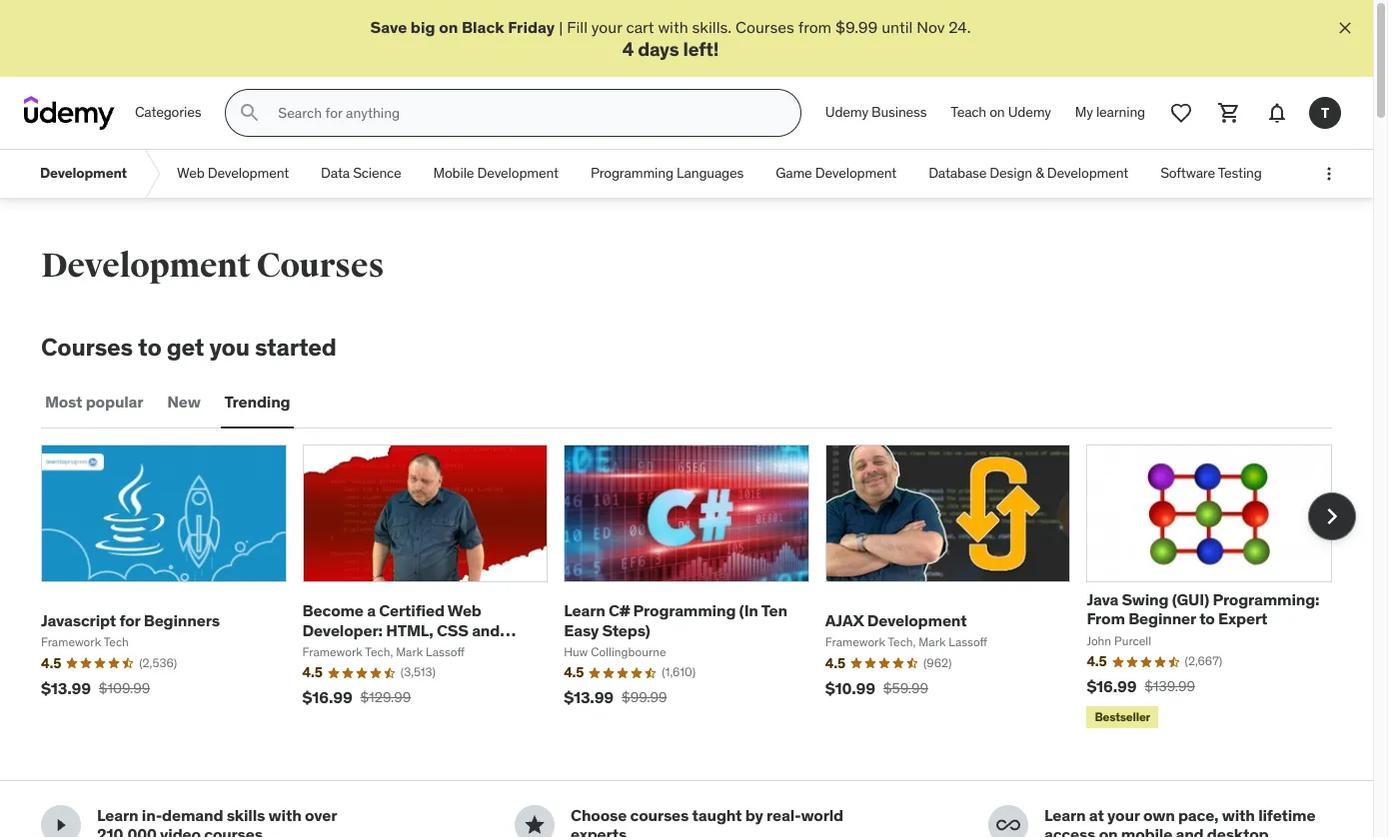 Task type: locate. For each thing, give the bounding box(es) containing it.
0 vertical spatial courses
[[736, 17, 795, 37]]

on
[[439, 17, 458, 37], [990, 103, 1005, 121], [1099, 825, 1118, 838]]

0 horizontal spatial to
[[138, 332, 162, 363]]

teach on udemy link
[[939, 89, 1064, 137]]

java swing (gui) programming: from beginner to expert
[[1087, 590, 1320, 629]]

1 horizontal spatial medium image
[[523, 814, 547, 838]]

categories button
[[123, 89, 213, 137]]

0 horizontal spatial with
[[269, 806, 302, 826]]

medium image
[[49, 814, 73, 838], [523, 814, 547, 838]]

|
[[559, 17, 563, 37]]

on inside save big on black friday | fill your cart with skills. courses from $9.99 until nov 24. 4 days left!
[[439, 17, 458, 37]]

learn inside learn in-demand skills with over 210,000 video courses
[[97, 806, 138, 826]]

development down udemy image
[[40, 164, 127, 182]]

with
[[658, 17, 689, 37], [269, 806, 302, 826], [1223, 806, 1256, 826]]

to left expert
[[1200, 609, 1216, 629]]

data science
[[321, 164, 402, 182]]

ajax development
[[826, 611, 967, 631]]

learn
[[564, 601, 606, 621], [97, 806, 138, 826], [1045, 806, 1086, 826]]

Search for anything text field
[[274, 96, 777, 130]]

on right big
[[439, 17, 458, 37]]

on inside learn at your own pace, with lifetime access on mobile and desktop
[[1099, 825, 1118, 838]]

udemy
[[826, 103, 869, 121], [1009, 103, 1052, 121]]

4
[[623, 37, 634, 61]]

2 horizontal spatial courses
[[736, 17, 795, 37]]

to left get
[[138, 332, 162, 363]]

2 vertical spatial courses
[[41, 332, 133, 363]]

0 vertical spatial to
[[138, 332, 162, 363]]

2 horizontal spatial learn
[[1045, 806, 1086, 826]]

0 horizontal spatial your
[[592, 17, 622, 37]]

notifications image
[[1266, 101, 1290, 125]]

courses left taught
[[630, 806, 689, 826]]

and
[[472, 620, 500, 640], [1176, 825, 1204, 838]]

your inside learn at your own pace, with lifetime access on mobile and desktop
[[1108, 806, 1140, 826]]

and right css
[[472, 620, 500, 640]]

carousel element
[[41, 445, 1357, 733]]

most popular button
[[41, 379, 147, 427]]

with up days
[[658, 17, 689, 37]]

become a certified web developer: html, css and javascript
[[303, 601, 500, 660]]

popular
[[86, 392, 143, 412]]

arrow pointing to subcategory menu links image
[[143, 150, 161, 198]]

1 horizontal spatial udemy
[[1009, 103, 1052, 121]]

0 horizontal spatial web
[[177, 164, 205, 182]]

to
[[138, 332, 162, 363], [1200, 609, 1216, 629]]

udemy business
[[826, 103, 927, 121]]

mobile development
[[434, 164, 559, 182]]

my
[[1076, 103, 1094, 121]]

on right teach
[[990, 103, 1005, 121]]

video
[[160, 825, 201, 838]]

1 horizontal spatial on
[[990, 103, 1005, 121]]

skills.
[[692, 17, 732, 37]]

1 horizontal spatial web
[[448, 601, 482, 621]]

development inside carousel element
[[868, 611, 967, 631]]

get
[[167, 332, 204, 363]]

web right arrow pointing to subcategory menu links image
[[177, 164, 205, 182]]

most popular
[[45, 392, 143, 412]]

0 vertical spatial your
[[592, 17, 622, 37]]

1 medium image from the left
[[49, 814, 73, 838]]

development right ajax
[[868, 611, 967, 631]]

learn left "c#"
[[564, 601, 606, 621]]

0 horizontal spatial courses
[[204, 825, 263, 838]]

courses right video
[[204, 825, 263, 838]]

and right own at the bottom of the page
[[1176, 825, 1204, 838]]

1 horizontal spatial and
[[1176, 825, 1204, 838]]

udemy business link
[[814, 89, 939, 137]]

courses
[[736, 17, 795, 37], [256, 245, 384, 287], [41, 332, 133, 363]]

udemy inside udemy business link
[[826, 103, 869, 121]]

0 horizontal spatial learn
[[97, 806, 138, 826]]

to inside java swing (gui) programming: from beginner to expert
[[1200, 609, 1216, 629]]

udemy left my
[[1009, 103, 1052, 121]]

learn left in-
[[97, 806, 138, 826]]

mobile
[[434, 164, 474, 182]]

with left over on the left bottom of page
[[269, 806, 302, 826]]

programming left 'languages'
[[591, 164, 674, 182]]

mobile development link
[[418, 150, 575, 198]]

submit search image
[[238, 101, 262, 125]]

0 horizontal spatial medium image
[[49, 814, 73, 838]]

courses up the "most popular" on the top left
[[41, 332, 133, 363]]

taught
[[692, 806, 742, 826]]

science
[[353, 164, 402, 182]]

with inside learn in-demand skills with over 210,000 video courses
[[269, 806, 302, 826]]

new button
[[163, 379, 205, 427]]

web development
[[177, 164, 289, 182]]

html,
[[386, 620, 434, 640]]

courses
[[630, 806, 689, 826], [204, 825, 263, 838]]

2 medium image from the left
[[523, 814, 547, 838]]

2 udemy from the left
[[1009, 103, 1052, 121]]

medium image for learn
[[49, 814, 73, 838]]

learn left at
[[1045, 806, 1086, 826]]

next image
[[1317, 501, 1349, 533]]

1 vertical spatial programming
[[634, 601, 736, 621]]

at
[[1090, 806, 1105, 826]]

your right "fill"
[[592, 17, 622, 37]]

your right at
[[1108, 806, 1140, 826]]

experts
[[571, 825, 627, 838]]

development link
[[24, 150, 143, 198]]

1 vertical spatial your
[[1108, 806, 1140, 826]]

learn inside learn c# programming (in ten easy steps)
[[564, 601, 606, 621]]

game
[[776, 164, 812, 182]]

ajax
[[826, 611, 864, 631]]

courses inside learn in-demand skills with over 210,000 video courses
[[204, 825, 263, 838]]

0 vertical spatial programming
[[591, 164, 674, 182]]

mobile
[[1122, 825, 1173, 838]]

web right "certified"
[[448, 601, 482, 621]]

trending button
[[221, 379, 294, 427]]

cart
[[626, 17, 654, 37]]

days
[[638, 37, 679, 61]]

on left mobile
[[1099, 825, 1118, 838]]

development right game
[[816, 164, 897, 182]]

1 horizontal spatial your
[[1108, 806, 1140, 826]]

business
[[872, 103, 927, 121]]

big
[[411, 17, 436, 37]]

0 horizontal spatial courses
[[41, 332, 133, 363]]

courses left the from
[[736, 17, 795, 37]]

your
[[592, 17, 622, 37], [1108, 806, 1140, 826]]

programming left (in
[[634, 601, 736, 621]]

medium image left experts
[[523, 814, 547, 838]]

0 vertical spatial on
[[439, 17, 458, 37]]

web development link
[[161, 150, 305, 198]]

1 vertical spatial on
[[990, 103, 1005, 121]]

1 vertical spatial web
[[448, 601, 482, 621]]

medium image left 210,000 on the left bottom
[[49, 814, 73, 838]]

courses up started
[[256, 245, 384, 287]]

access
[[1045, 825, 1096, 838]]

programming inside learn c# programming (in ten easy steps)
[[634, 601, 736, 621]]

2 horizontal spatial with
[[1223, 806, 1256, 826]]

choose courses taught by real-world experts
[[571, 806, 844, 838]]

development
[[40, 164, 127, 182], [208, 164, 289, 182], [477, 164, 559, 182], [816, 164, 897, 182], [1048, 164, 1129, 182], [41, 245, 250, 287], [868, 611, 967, 631]]

development down search for anything text field
[[477, 164, 559, 182]]

1 horizontal spatial courses
[[630, 806, 689, 826]]

data
[[321, 164, 350, 182]]

you
[[209, 332, 250, 363]]

0 horizontal spatial on
[[439, 17, 458, 37]]

t
[[1322, 104, 1330, 122]]

2 vertical spatial on
[[1099, 825, 1118, 838]]

0 horizontal spatial udemy
[[826, 103, 869, 121]]

learn inside learn at your own pace, with lifetime access on mobile and desktop
[[1045, 806, 1086, 826]]

1 horizontal spatial to
[[1200, 609, 1216, 629]]

1 udemy from the left
[[826, 103, 869, 121]]

learn in-demand skills with over 210,000 video courses
[[97, 806, 337, 838]]

development right &
[[1048, 164, 1129, 182]]

1 vertical spatial to
[[1200, 609, 1216, 629]]

programming
[[591, 164, 674, 182], [634, 601, 736, 621]]

1 vertical spatial and
[[1176, 825, 1204, 838]]

1 horizontal spatial learn
[[564, 601, 606, 621]]

development down submit search image
[[208, 164, 289, 182]]

2 horizontal spatial on
[[1099, 825, 1118, 838]]

game development
[[776, 164, 897, 182]]

a
[[367, 601, 376, 621]]

become
[[303, 601, 364, 621]]

0 horizontal spatial and
[[472, 620, 500, 640]]

with right pace, at the bottom
[[1223, 806, 1256, 826]]

expert
[[1219, 609, 1268, 629]]

my learning link
[[1064, 89, 1158, 137]]

0 vertical spatial and
[[472, 620, 500, 640]]

software testing
[[1161, 164, 1263, 182]]

udemy left business
[[826, 103, 869, 121]]

1 horizontal spatial courses
[[256, 245, 384, 287]]

database design & development
[[929, 164, 1129, 182]]

1 horizontal spatial with
[[658, 17, 689, 37]]

shopping cart with 0 items image
[[1218, 101, 1242, 125]]



Task type: vqa. For each thing, say whether or not it's contained in the screenshot.
apply coupon button
no



Task type: describe. For each thing, give the bounding box(es) containing it.
database design & development link
[[913, 150, 1145, 198]]

game development link
[[760, 150, 913, 198]]

swing
[[1122, 590, 1169, 610]]

(in
[[740, 601, 759, 621]]

on inside 'link'
[[990, 103, 1005, 121]]

and inside become a certified web developer: html, css and javascript
[[472, 620, 500, 640]]

beginners
[[144, 611, 220, 631]]

from
[[1087, 609, 1126, 629]]

your inside save big on black friday | fill your cart with skills. courses from $9.99 until nov 24. 4 days left!
[[592, 17, 622, 37]]

development courses
[[41, 245, 384, 287]]

(gui)
[[1173, 590, 1210, 610]]

learn for learn in-demand skills with over 210,000 video courses
[[97, 806, 138, 826]]

web inside become a certified web developer: html, css and javascript
[[448, 601, 482, 621]]

fill
[[567, 17, 588, 37]]

world
[[801, 806, 844, 826]]

more subcategory menu links image
[[1320, 164, 1340, 184]]

save big on black friday | fill your cart with skills. courses from $9.99 until nov 24. 4 days left!
[[370, 17, 971, 61]]

lifetime
[[1259, 806, 1316, 826]]

javascript for beginners
[[41, 611, 220, 631]]

testing
[[1219, 164, 1263, 182]]

1 vertical spatial courses
[[256, 245, 384, 287]]

javascript for beginners link
[[41, 611, 220, 631]]

left!
[[683, 37, 719, 61]]

for
[[119, 611, 140, 631]]

pace,
[[1179, 806, 1219, 826]]

skills
[[227, 806, 265, 826]]

ajax development link
[[826, 611, 967, 631]]

beginner
[[1129, 609, 1197, 629]]

teach on udemy
[[951, 103, 1052, 121]]

java swing (gui) programming: from beginner to expert link
[[1087, 590, 1320, 629]]

learn c# programming (in ten easy steps)
[[564, 601, 788, 640]]

learn for learn at your own pace, with lifetime access on mobile and desktop
[[1045, 806, 1086, 826]]

t link
[[1302, 89, 1350, 137]]

&
[[1036, 164, 1044, 182]]

learn for learn c# programming (in ten easy steps)
[[564, 601, 606, 621]]

real-
[[767, 806, 801, 826]]

trending
[[225, 392, 290, 412]]

close image
[[1336, 18, 1356, 38]]

nov
[[917, 17, 945, 37]]

from
[[799, 17, 832, 37]]

most
[[45, 392, 82, 412]]

choose
[[571, 806, 627, 826]]

with inside learn at your own pace, with lifetime access on mobile and desktop
[[1223, 806, 1256, 826]]

c#
[[609, 601, 630, 621]]

with inside save big on black friday | fill your cart with skills. courses from $9.99 until nov 24. 4 days left!
[[658, 17, 689, 37]]

learn c# programming (in ten easy steps) link
[[564, 601, 788, 640]]

by
[[746, 806, 764, 826]]

over
[[305, 806, 337, 826]]

java
[[1087, 590, 1119, 610]]

javascript
[[303, 640, 380, 660]]

teach
[[951, 103, 987, 121]]

in-
[[142, 806, 162, 826]]

software testing link
[[1145, 150, 1279, 198]]

save
[[370, 17, 407, 37]]

black
[[462, 17, 505, 37]]

wishlist image
[[1170, 101, 1194, 125]]

new
[[167, 392, 201, 412]]

$9.99
[[836, 17, 878, 37]]

learn at your own pace, with lifetime access on mobile and desktop
[[1045, 806, 1316, 838]]

programming:
[[1213, 590, 1320, 610]]

desktop
[[1208, 825, 1269, 838]]

udemy inside teach on udemy 'link'
[[1009, 103, 1052, 121]]

until
[[882, 17, 913, 37]]

udemy image
[[24, 96, 115, 130]]

easy
[[564, 620, 599, 640]]

programming languages
[[591, 164, 744, 182]]

0 vertical spatial web
[[177, 164, 205, 182]]

categories
[[135, 103, 201, 121]]

own
[[1144, 806, 1175, 826]]

courses inside choose courses taught by real-world experts
[[630, 806, 689, 826]]

javascript
[[41, 611, 116, 631]]

steps)
[[602, 620, 651, 640]]

demand
[[162, 806, 223, 826]]

started
[[255, 332, 337, 363]]

development up get
[[41, 245, 250, 287]]

courses to get you started
[[41, 332, 337, 363]]

programming languages link
[[575, 150, 760, 198]]

data science link
[[305, 150, 418, 198]]

learning
[[1097, 103, 1146, 121]]

certified
[[379, 601, 445, 621]]

database
[[929, 164, 987, 182]]

210,000
[[97, 825, 157, 838]]

and inside learn at your own pace, with lifetime access on mobile and desktop
[[1176, 825, 1204, 838]]

ten
[[762, 601, 788, 621]]

courses inside save big on black friday | fill your cart with skills. courses from $9.99 until nov 24. 4 days left!
[[736, 17, 795, 37]]

medium image for choose
[[523, 814, 547, 838]]

css
[[437, 620, 469, 640]]

become a certified web developer: html, css and javascript link
[[303, 601, 516, 660]]

medium image
[[997, 814, 1021, 838]]



